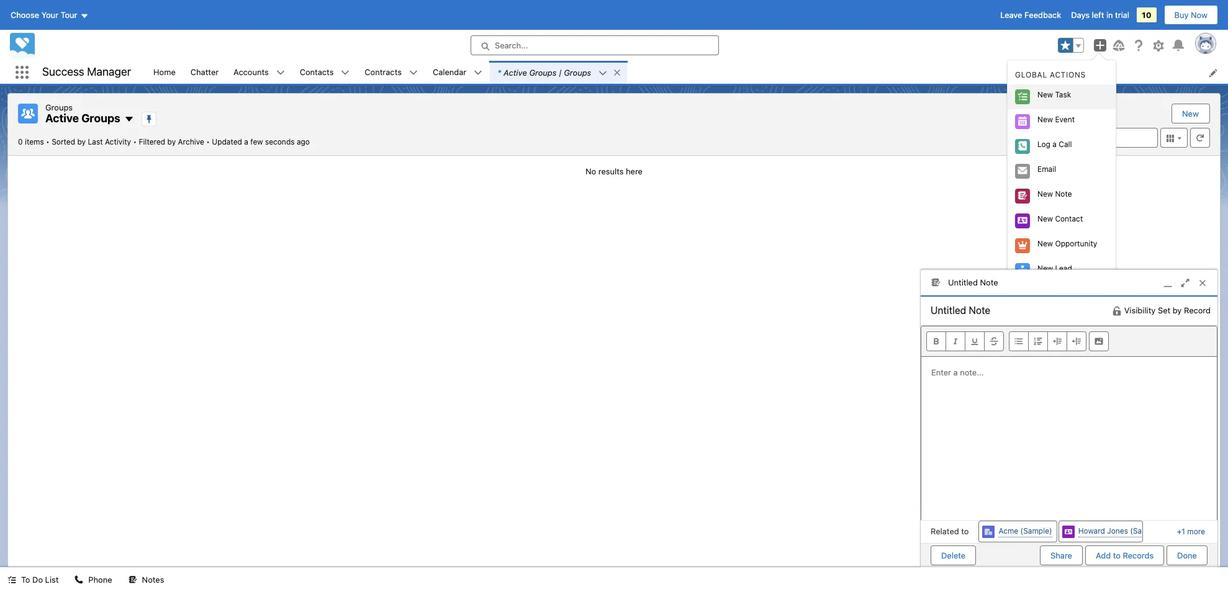 Task type: describe. For each thing, give the bounding box(es) containing it.
email
[[1038, 165, 1057, 174]]

text default image inside to do list button
[[7, 576, 16, 585]]

new for new event
[[1038, 115, 1054, 124]]

groups up the sorted
[[45, 103, 73, 112]]

new opportunity link
[[1008, 234, 1117, 259]]

here
[[626, 166, 643, 176]]

text default image inside phone button
[[75, 576, 84, 585]]

tour
[[61, 10, 77, 20]]

choose your tour button
[[10, 5, 89, 25]]

search...
[[495, 40, 528, 50]]

accounts list item
[[226, 61, 292, 84]]

related
[[931, 527, 960, 537]]

few
[[251, 137, 263, 146]]

call
[[1060, 140, 1073, 149]]

1 (sample) from the left
[[1021, 527, 1053, 536]]

active inside list item
[[504, 67, 527, 77]]

new button
[[1173, 104, 1210, 123]]

results
[[599, 166, 624, 176]]

activity
[[105, 137, 131, 146]]

contact
[[1056, 215, 1084, 224]]

new for new task
[[1038, 90, 1054, 100]]

more
[[1188, 527, 1206, 537]]

choose your tour
[[11, 10, 77, 20]]

buy
[[1175, 10, 1190, 20]]

leave
[[1001, 10, 1023, 20]]

updated
[[212, 137, 242, 146]]

set
[[1159, 306, 1171, 316]]

contracts
[[365, 67, 402, 77]]

notes
[[142, 575, 164, 585]]

new event
[[1038, 115, 1076, 124]]

1 • from the left
[[46, 137, 50, 146]]

untitled
[[949, 277, 979, 287]]

new task
[[1038, 90, 1072, 100]]

calendar list item
[[426, 61, 490, 84]]

|
[[559, 67, 562, 77]]

note for untitled note
[[981, 277, 999, 287]]

ago
[[297, 137, 310, 146]]

to for related
[[962, 527, 970, 537]]

by inside the untitled note dialog
[[1174, 306, 1183, 316]]

visibility set by record
[[1125, 306, 1212, 316]]

filtered
[[139, 137, 165, 146]]

calendar link
[[426, 61, 474, 84]]

seconds
[[265, 137, 295, 146]]

delete button
[[931, 546, 977, 566]]

buy now button
[[1165, 5, 1219, 25]]

jones
[[1108, 527, 1129, 536]]

days left in trial
[[1072, 10, 1130, 20]]

log a call link
[[1008, 134, 1117, 159]]

phone
[[88, 575, 112, 585]]

accounts link
[[226, 61, 276, 84]]

home link
[[146, 61, 183, 84]]

global actions
[[1016, 70, 1087, 80]]

new contact link
[[1008, 209, 1117, 234]]

+
[[1178, 527, 1183, 537]]

success
[[42, 65, 84, 78]]

3 • from the left
[[206, 137, 210, 146]]

manager
[[87, 65, 131, 78]]

new for new lead
[[1038, 264, 1054, 274]]

0
[[18, 137, 23, 146]]

trial
[[1116, 10, 1130, 20]]

sorted
[[52, 137, 75, 146]]

contacts
[[300, 67, 334, 77]]

list item containing *
[[490, 61, 628, 84]]

0 items • sorted by last activity • filtered by archive • updated a few seconds ago
[[18, 137, 310, 146]]

to do list button
[[0, 568, 66, 593]]

do
[[32, 575, 43, 585]]

*
[[498, 67, 501, 77]]

toolbar inside the untitled note dialog
[[922, 327, 1218, 357]]

new note
[[1038, 190, 1073, 199]]

chatter
[[191, 67, 219, 77]]

text default image inside accounts list item
[[276, 69, 285, 77]]

task
[[1056, 90, 1072, 100]]

contracts link
[[358, 61, 409, 84]]

to
[[21, 575, 30, 585]]

days
[[1072, 10, 1090, 20]]

0 horizontal spatial active
[[45, 112, 79, 125]]

text default image inside active groups|groups|list view element
[[124, 114, 134, 124]]

new for new opportunity
[[1038, 239, 1054, 249]]

log
[[1038, 140, 1051, 149]]

contacts list item
[[292, 61, 358, 84]]

format body element
[[1010, 332, 1087, 351]]

items
[[25, 137, 44, 146]]

Search Active Groups list view. search field
[[1010, 128, 1159, 148]]

new for new contact
[[1038, 215, 1054, 224]]

+ 1 more
[[1178, 527, 1206, 537]]

0 horizontal spatial a
[[244, 137, 249, 146]]

new lead
[[1038, 264, 1073, 274]]

phone button
[[67, 568, 120, 593]]

add to records
[[1097, 551, 1155, 561]]

log a call
[[1038, 140, 1073, 149]]



Task type: vqa. For each thing, say whether or not it's contained in the screenshot.
trial
yes



Task type: locate. For each thing, give the bounding box(es) containing it.
calendar
[[433, 67, 467, 77]]

acme (sample) link
[[999, 526, 1053, 538]]

howard jones (sample) link
[[1079, 526, 1163, 538]]

active up the sorted
[[45, 112, 79, 125]]

text default image right accounts
[[276, 69, 285, 77]]

text default image inside notes button
[[128, 576, 137, 585]]

text default image left to
[[7, 576, 16, 585]]

to do list
[[21, 575, 59, 585]]

text default image right the contracts
[[409, 69, 418, 77]]

note right untitled
[[981, 277, 999, 287]]

0 horizontal spatial (sample)
[[1021, 527, 1053, 536]]

1 horizontal spatial active
[[504, 67, 527, 77]]

text default image
[[613, 68, 622, 77], [276, 69, 285, 77], [474, 69, 483, 77], [1113, 306, 1123, 316], [75, 576, 84, 585], [128, 576, 137, 585]]

new inside 'link'
[[1038, 264, 1054, 274]]

1 horizontal spatial note
[[1056, 190, 1073, 199]]

left
[[1093, 10, 1105, 20]]

actions
[[1051, 70, 1087, 80]]

accounts
[[234, 67, 269, 77]]

email link
[[1008, 159, 1117, 184]]

active right *
[[504, 67, 527, 77]]

(sample) right acme
[[1021, 527, 1053, 536]]

related to
[[931, 527, 970, 537]]

last
[[88, 137, 103, 146]]

text default image inside contracts list item
[[409, 69, 418, 77]]

by left archive
[[167, 137, 176, 146]]

leave feedback link
[[1001, 10, 1062, 20]]

(sample) up records
[[1131, 527, 1163, 536]]

1 vertical spatial to
[[1114, 551, 1121, 561]]

new contact
[[1038, 215, 1084, 224]]

global
[[1016, 70, 1048, 80]]

none text field inside the untitled note dialog
[[921, 297, 1050, 324]]

list containing home
[[146, 61, 1229, 84]]

text default image down "search..." button
[[599, 69, 608, 78]]

0 horizontal spatial by
[[77, 137, 86, 146]]

delete
[[942, 551, 966, 561]]

acme
[[999, 527, 1019, 536]]

group
[[1059, 38, 1085, 53]]

text default image left phone
[[75, 576, 84, 585]]

1 horizontal spatial (sample)
[[1131, 527, 1163, 536]]

text default image inside calendar list item
[[474, 69, 483, 77]]

new for new note
[[1038, 190, 1054, 199]]

1 horizontal spatial •
[[133, 137, 137, 146]]

no
[[586, 166, 597, 176]]

0 vertical spatial note
[[1056, 190, 1073, 199]]

new event link
[[1008, 110, 1117, 134]]

success manager
[[42, 65, 131, 78]]

1 vertical spatial note
[[981, 277, 999, 287]]

2 horizontal spatial •
[[206, 137, 210, 146]]

your
[[41, 10, 58, 20]]

1 horizontal spatial by
[[167, 137, 176, 146]]

text default image inside the contacts list item
[[341, 69, 350, 77]]

text default image right "contacts"
[[341, 69, 350, 77]]

groups right | at the left top of page
[[564, 67, 592, 77]]

done button
[[1168, 546, 1208, 566]]

text default image inside the untitled note dialog
[[1113, 306, 1123, 316]]

(sample)
[[1021, 527, 1053, 536], [1131, 527, 1163, 536]]

active groups status
[[18, 137, 212, 146]]

a
[[244, 137, 249, 146], [1053, 140, 1057, 149]]

text default image left the "notes"
[[128, 576, 137, 585]]

by right set
[[1174, 306, 1183, 316]]

active groups
[[45, 112, 120, 125]]

note inside dialog
[[981, 277, 999, 287]]

text default image for contacts
[[341, 69, 350, 77]]

new task link
[[1008, 85, 1117, 110]]

•
[[46, 137, 50, 146], [133, 137, 137, 146], [206, 137, 210, 146]]

buy now
[[1175, 10, 1208, 20]]

10
[[1143, 10, 1152, 20]]

visibility
[[1125, 306, 1157, 316]]

new inside button
[[1183, 109, 1200, 119]]

feedback
[[1025, 10, 1062, 20]]

new for new
[[1183, 109, 1200, 119]]

leave feedback
[[1001, 10, 1062, 20]]

note for new note
[[1056, 190, 1073, 199]]

new lead link
[[1008, 259, 1117, 284]]

share
[[1051, 551, 1073, 561]]

acme (sample)
[[999, 527, 1053, 536]]

None text field
[[921, 297, 1050, 324]]

note down email link
[[1056, 190, 1073, 199]]

share button
[[1041, 546, 1084, 566]]

format text element
[[927, 332, 1005, 351]]

event
[[1056, 115, 1076, 124]]

text default image up activity
[[124, 114, 134, 124]]

howard jones (sample)
[[1079, 527, 1163, 536]]

text default image down "search..." button
[[613, 68, 622, 77]]

text default image for *
[[599, 69, 608, 78]]

0 vertical spatial active
[[504, 67, 527, 77]]

in
[[1107, 10, 1114, 20]]

add
[[1097, 551, 1112, 561]]

to right add at right bottom
[[1114, 551, 1121, 561]]

delete status
[[931, 546, 1041, 566]]

1
[[1183, 527, 1186, 537]]

groups up last
[[81, 112, 120, 125]]

choose
[[11, 10, 39, 20]]

notes button
[[121, 568, 172, 593]]

text default image
[[341, 69, 350, 77], [409, 69, 418, 77], [599, 69, 608, 78], [124, 114, 134, 124], [7, 576, 16, 585]]

chatter link
[[183, 61, 226, 84]]

by
[[77, 137, 86, 146], [167, 137, 176, 146], [1174, 306, 1183, 316]]

1 horizontal spatial a
[[1053, 140, 1057, 149]]

to right related
[[962, 527, 970, 537]]

2 (sample) from the left
[[1131, 527, 1163, 536]]

groups
[[530, 67, 557, 77], [564, 67, 592, 77], [45, 103, 73, 112], [81, 112, 120, 125]]

menu
[[1008, 65, 1117, 284]]

add to records button
[[1086, 546, 1165, 566]]

text default image for contracts
[[409, 69, 418, 77]]

groups left | at the left top of page
[[530, 67, 557, 77]]

toolbar
[[922, 327, 1218, 357]]

0 horizontal spatial to
[[962, 527, 970, 537]]

list
[[146, 61, 1229, 84]]

list
[[45, 575, 59, 585]]

untitled note dialog
[[921, 270, 1219, 568]]

2 • from the left
[[133, 137, 137, 146]]

new opportunity
[[1038, 239, 1098, 249]]

new note link
[[1008, 184, 1117, 209]]

2 horizontal spatial by
[[1174, 306, 1183, 316]]

None search field
[[1010, 128, 1159, 148]]

active groups|groups|list view element
[[7, 93, 1222, 568]]

1 vertical spatial active
[[45, 112, 79, 125]]

list item
[[490, 61, 628, 84]]

a left few
[[244, 137, 249, 146]]

search... button
[[471, 35, 719, 55]]

• right items
[[46, 137, 50, 146]]

to inside button
[[1114, 551, 1121, 561]]

text default image left visibility
[[1113, 306, 1123, 316]]

records
[[1124, 551, 1155, 561]]

none search field inside active groups|groups|list view element
[[1010, 128, 1159, 148]]

menu containing global actions
[[1008, 65, 1117, 284]]

• right activity
[[133, 137, 137, 146]]

by left last
[[77, 137, 86, 146]]

home
[[154, 67, 176, 77]]

• right archive
[[206, 137, 210, 146]]

0 vertical spatial to
[[962, 527, 970, 537]]

active
[[504, 67, 527, 77], [45, 112, 79, 125]]

untitled note
[[949, 277, 999, 287]]

archive
[[178, 137, 204, 146]]

a right log
[[1053, 140, 1057, 149]]

* active groups | groups
[[498, 67, 592, 77]]

lead
[[1056, 264, 1073, 274]]

0 horizontal spatial •
[[46, 137, 50, 146]]

0 horizontal spatial note
[[981, 277, 999, 287]]

to for add
[[1114, 551, 1121, 561]]

account image
[[983, 526, 996, 538]]

contracts list item
[[358, 61, 426, 84]]

no results here
[[586, 166, 643, 176]]

Compose text text field
[[922, 357, 1218, 515]]

1 horizontal spatial to
[[1114, 551, 1121, 561]]

now
[[1192, 10, 1208, 20]]

contact image
[[1063, 526, 1075, 538]]

text default image left *
[[474, 69, 483, 77]]



